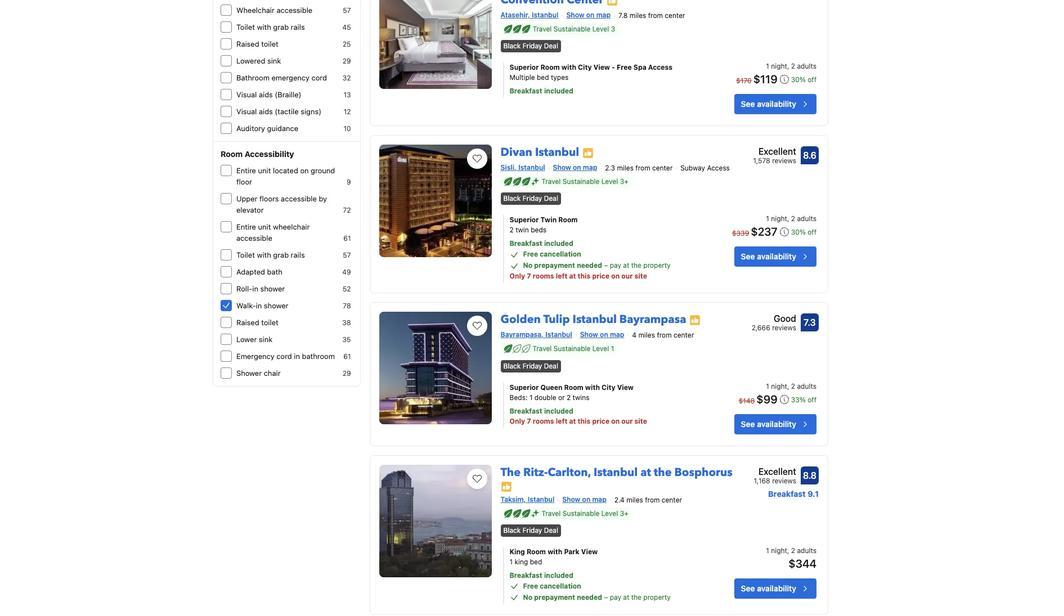 Task type: vqa. For each thing, say whether or not it's contained in the screenshot.


Task type: describe. For each thing, give the bounding box(es) containing it.
29 for shower chair
[[343, 369, 351, 378]]

map for istanbul
[[583, 163, 597, 172]]

visual for visual aids (tactile signs)
[[236, 107, 257, 116]]

1 1 night , 2 adults from the top
[[766, 62, 817, 70]]

1 inside 1 king bed breakfast included
[[510, 558, 513, 566]]

off for golden tulip istanbul bayrampasa
[[808, 395, 817, 404]]

$148
[[739, 397, 755, 405]]

shower for walk-in shower
[[264, 301, 288, 310]]

0 horizontal spatial this property is part of our preferred partner program. it's committed to providing excellent service and good value. it'll pay us a higher commission if you make a booking. image
[[501, 481, 512, 492]]

types
[[551, 73, 569, 82]]

superior queen room with city view link
[[510, 382, 700, 393]]

divan istanbul image
[[379, 145, 492, 257]]

included inside superior queen room with city view beds: 1 double or 2 twins breakfast included only 7 rooms left at this price on our site
[[544, 407, 573, 415]]

1 friday from the top
[[523, 42, 542, 50]]

double
[[535, 393, 556, 402]]

, for $237
[[787, 215, 789, 223]]

show for ritz-
[[562, 495, 581, 504]]

(braille)
[[275, 90, 301, 99]]

1 left from the top
[[556, 272, 568, 281]]

bath
[[267, 267, 282, 276]]

availability for golden tulip istanbul bayrampasa
[[757, 419, 796, 429]]

free for ritz-
[[523, 582, 538, 590]]

golden tulip istanbul bayrampasa image
[[379, 312, 492, 425]]

needed for istanbul
[[577, 261, 602, 270]]

elevator
[[236, 205, 264, 214]]

30% off for $237
[[791, 228, 817, 237]]

excellent element for 8.8
[[754, 465, 796, 478]]

see availability link for divan istanbul
[[734, 247, 817, 267]]

scored 8.8 element
[[801, 466, 819, 484]]

floors
[[260, 194, 279, 203]]

night for $237
[[771, 215, 787, 223]]

the for divan istanbul
[[631, 261, 642, 270]]

miles right 7.8
[[630, 11, 646, 20]]

12
[[344, 108, 351, 116]]

lower sink
[[236, 335, 273, 344]]

lowered sink
[[236, 56, 281, 65]]

1 our from the top
[[622, 272, 633, 281]]

45
[[342, 23, 351, 32]]

night for $119
[[771, 62, 787, 70]]

entire unit wheelchair accessible
[[236, 222, 310, 243]]

1 this from the top
[[578, 272, 591, 281]]

signs)
[[301, 107, 321, 116]]

, for $99
[[787, 382, 789, 390]]

king
[[515, 558, 528, 566]]

33%
[[791, 395, 806, 404]]

bed inside 1 king bed breakfast included
[[530, 558, 542, 566]]

miles for divan istanbul
[[617, 164, 634, 172]]

istanbul for taksim, istanbul
[[528, 495, 555, 504]]

1 horizontal spatial cord
[[312, 73, 327, 82]]

see availability for divan istanbul
[[741, 252, 796, 261]]

sustainable left the 3
[[554, 25, 591, 33]]

black friday deal for golden
[[504, 362, 558, 370]]

room right twin
[[559, 216, 578, 224]]

scored 7.3 element
[[801, 314, 819, 332]]

1 night , 2 adults $344
[[766, 547, 817, 570]]

breakfast inside superior room with city view - free spa access multiple bed types breakfast included
[[510, 87, 543, 95]]

travel sustainable level 3+ for istanbul
[[542, 177, 629, 186]]

on up travel sustainable level 3 at the top
[[586, 11, 595, 19]]

8.8
[[803, 470, 817, 480]]

the ritz-carlton, istanbul at the bosphorus
[[501, 465, 733, 480]]

1 vertical spatial access
[[707, 164, 730, 172]]

at inside superior queen room with city view beds: 1 double or 2 twins breakfast included only 7 rooms left at this price on our site
[[569, 417, 576, 425]]

1 7 from the top
[[527, 272, 531, 281]]

57 for wheelchair accessible
[[343, 6, 351, 15]]

see for the ritz-carlton, istanbul at the bosphorus
[[741, 584, 755, 593]]

lowered
[[236, 56, 265, 65]]

4
[[632, 331, 637, 340]]

1 deal from the top
[[544, 42, 558, 50]]

included inside superior room with city view - free spa access multiple bed types breakfast included
[[544, 87, 573, 95]]

toilet with grab rails for 57
[[236, 250, 305, 259]]

1 king bed breakfast included
[[510, 558, 573, 580]]

excellent 1,578 reviews
[[753, 146, 796, 165]]

prepayment for istanbul
[[534, 261, 575, 270]]

2 vertical spatial in
[[294, 352, 300, 361]]

32
[[343, 74, 351, 82]]

night inside 1 night , 2 adults $344
[[771, 547, 787, 555]]

located
[[273, 166, 298, 175]]

at up only 7 rooms left at this price on our site
[[623, 261, 629, 270]]

breakfast inside superior queen room with city view beds: 1 double or 2 twins breakfast included only 7 rooms left at this price on our site
[[510, 407, 543, 415]]

good
[[774, 314, 796, 324]]

10
[[344, 124, 351, 133]]

wheelchair accessible
[[236, 6, 313, 15]]

istanbul up 2.4
[[594, 465, 638, 480]]

superior queen room with city view beds: 1 double or 2 twins breakfast included only 7 rooms left at this price on our site
[[510, 383, 647, 425]]

travel for ritz-
[[542, 509, 561, 518]]

from right 7.8
[[648, 11, 663, 20]]

accessibility
[[245, 149, 294, 159]]

the ritz-carlton, istanbul at the bosphorus image
[[379, 465, 492, 577]]

1 inside 1 night , 2 adults $344
[[766, 547, 769, 555]]

off for divan istanbul
[[808, 228, 817, 237]]

beds:
[[510, 393, 528, 402]]

good element
[[752, 312, 796, 326]]

level for ritz-
[[602, 509, 618, 518]]

1 black friday deal from the top
[[504, 42, 558, 50]]

breakfast inside 1 king bed breakfast included
[[510, 571, 543, 580]]

or
[[558, 393, 565, 402]]

istanbul up the travel sustainable level 1
[[573, 312, 617, 327]]

toilet for 45
[[236, 23, 255, 32]]

floor
[[236, 177, 252, 186]]

with up adapted bath
[[257, 250, 271, 259]]

twin
[[541, 216, 557, 224]]

needed for ritz-
[[577, 593, 602, 602]]

33% off
[[791, 395, 817, 404]]

breakfast inside 2 twin beds breakfast included
[[510, 239, 543, 248]]

auditory guidance
[[236, 124, 298, 133]]

, inside 1 night , 2 adults $344
[[787, 547, 789, 555]]

room up "floor"
[[221, 149, 243, 159]]

roll-
[[236, 284, 252, 293]]

king room with park view link
[[510, 547, 700, 557]]

on down carlton,
[[582, 495, 591, 504]]

3
[[611, 25, 615, 33]]

travel sustainable level 3
[[533, 25, 615, 33]]

travel down atasehir, istanbul
[[533, 25, 552, 33]]

aids for (tactile
[[259, 107, 273, 116]]

unit for located
[[258, 166, 271, 175]]

excellent for 8.6
[[759, 146, 796, 157]]

reviews inside excellent 1,168 reviews
[[772, 476, 796, 485]]

included inside 1 king bed breakfast included
[[544, 571, 573, 580]]

2.4 miles from center
[[615, 496, 682, 504]]

bathroom emergency cord
[[236, 73, 327, 82]]

show for tulip
[[580, 331, 598, 339]]

golden
[[501, 312, 541, 327]]

78
[[343, 302, 351, 310]]

1 off from the top
[[808, 76, 817, 84]]

auditory
[[236, 124, 265, 133]]

included inside 2 twin beds breakfast included
[[544, 239, 573, 248]]

ground
[[311, 166, 335, 175]]

show on map for istanbul
[[553, 163, 597, 172]]

upper
[[236, 194, 257, 203]]

beds
[[531, 226, 547, 234]]

istanbul for sisli, istanbul
[[518, 163, 545, 172]]

at up golden tulip istanbul bayrampasa link
[[569, 272, 576, 281]]

– for istanbul
[[604, 261, 608, 270]]

0 horizontal spatial cord
[[277, 352, 292, 361]]

cancellation for istanbul
[[540, 250, 581, 259]]

2 inside 2 twin beds breakfast included
[[510, 226, 514, 234]]

1 only from the top
[[510, 272, 525, 281]]

deal for ritz-
[[544, 526, 558, 535]]

black for the
[[504, 526, 521, 535]]

toilet for 38
[[261, 318, 278, 327]]

7.3
[[804, 318, 816, 328]]

the for the ritz-carlton, istanbul at the bosphorus
[[631, 593, 642, 602]]

grab for 57
[[273, 250, 289, 259]]

visual aids (tactile signs)
[[236, 107, 321, 116]]

cancellation for ritz-
[[540, 582, 581, 590]]

bathroom
[[302, 352, 335, 361]]

adults inside 1 night , 2 adults $344
[[797, 547, 817, 555]]

subway access
[[681, 164, 730, 172]]

bed inside superior room with city view - free spa access multiple bed types breakfast included
[[537, 73, 549, 82]]

lower
[[236, 335, 257, 344]]

1 see availability link from the top
[[734, 94, 817, 114]]

king room with park view
[[510, 548, 598, 556]]

1 see from the top
[[741, 99, 755, 109]]

see availability for golden tulip istanbul bayrampasa
[[741, 419, 796, 429]]

-
[[612, 63, 615, 72]]

map for ritz-
[[592, 495, 607, 504]]

52
[[343, 285, 351, 293]]

show for istanbul
[[553, 163, 571, 172]]

adapted bath
[[236, 267, 282, 276]]

– for ritz-
[[604, 593, 608, 602]]

2.4
[[615, 496, 625, 504]]

istanbul for atasehir, istanbul
[[532, 11, 559, 19]]

1 rooms from the top
[[533, 272, 554, 281]]

property for divan istanbul
[[644, 261, 671, 270]]

visual aids (braille)
[[236, 90, 301, 99]]

walk-in shower
[[236, 301, 288, 310]]

4 miles from center
[[632, 331, 694, 340]]

(tactile
[[275, 107, 299, 116]]

unit for wheelchair
[[258, 222, 271, 231]]

dedeman bostanci istanbul hotel & convention center image
[[379, 0, 492, 89]]

twin
[[516, 226, 529, 234]]

accessible inside upper floors accessible by elevator
[[281, 194, 317, 203]]

$339
[[732, 229, 749, 238]]

8.6
[[803, 150, 817, 161]]

room accessibility
[[221, 149, 294, 159]]

king
[[510, 548, 525, 556]]

view for city
[[594, 63, 610, 72]]

with inside superior queen room with city view beds: 1 double or 2 twins breakfast included only 7 rooms left at this price on our site
[[585, 383, 600, 391]]

1,168
[[754, 476, 770, 485]]

superior twin room link
[[510, 215, 700, 225]]

on left 2.3
[[573, 163, 581, 172]]

72
[[343, 206, 351, 214]]

2 inside superior queen room with city view beds: 1 double or 2 twins breakfast included only 7 rooms left at this price on our site
[[567, 393, 571, 402]]

golden tulip istanbul bayrampasa link
[[501, 308, 686, 327]]

map for tulip
[[610, 331, 624, 339]]

prepayment for ritz-
[[534, 593, 575, 602]]

atasehir, istanbul
[[501, 11, 559, 19]]

emergency cord in bathroom
[[236, 352, 335, 361]]

1 black from the top
[[504, 42, 521, 50]]

view inside superior queen room with city view beds: 1 double or 2 twins breakfast included only 7 rooms left at this price on our site
[[617, 383, 634, 391]]

shower chair
[[236, 369, 281, 378]]

show on map up travel sustainable level 3 at the top
[[566, 11, 611, 19]]

accessible inside entire unit wheelchair accessible
[[236, 234, 272, 243]]

61 for entire unit wheelchair accessible
[[344, 234, 351, 243]]

1 vertical spatial the
[[654, 465, 672, 480]]

show on map for tulip
[[580, 331, 624, 339]]

aids for (braille)
[[259, 90, 273, 99]]

ritz-
[[524, 465, 548, 480]]

at up 2.4 miles from center
[[641, 465, 651, 480]]

excellent for 8.8
[[759, 466, 796, 476]]

in for roll-
[[252, 284, 258, 293]]

on up golden tulip istanbul bayrampasa link
[[611, 272, 620, 281]]

guidance
[[267, 124, 298, 133]]

no prepayment needed – pay at the property for istanbul
[[523, 261, 671, 270]]

site inside superior queen room with city view beds: 1 double or 2 twins breakfast included only 7 rooms left at this price on our site
[[635, 417, 647, 425]]

superior room with city view - free spa access link
[[510, 63, 700, 73]]

breakfast down excellent 1,168 reviews
[[768, 489, 806, 498]]

level left the 3
[[593, 25, 609, 33]]

map left 7.8
[[596, 11, 611, 19]]

30% for $237
[[791, 228, 806, 237]]

the ritz-carlton, istanbul at the bosphorus link
[[501, 460, 733, 480]]

show up travel sustainable level 3 at the top
[[566, 11, 585, 19]]

spa
[[634, 63, 647, 72]]

chair
[[264, 369, 281, 378]]

entire unit located on ground floor
[[236, 166, 335, 186]]

sustainable for tulip
[[554, 345, 591, 353]]

twins
[[573, 393, 590, 402]]

0 vertical spatial accessible
[[277, 6, 313, 15]]

this property is part of our preferred partner program. it's committed to providing excellent service and good value. it'll pay us a higher commission if you make a booking. image for 4 miles from center
[[690, 315, 701, 326]]



Task type: locate. For each thing, give the bounding box(es) containing it.
2 off from the top
[[808, 228, 817, 237]]

entire inside entire unit wheelchair accessible
[[236, 222, 256, 231]]

4 availability from the top
[[757, 584, 796, 593]]

no for divan
[[523, 261, 533, 270]]

wheelchair
[[236, 6, 275, 15]]

only up golden in the bottom of the page
[[510, 272, 525, 281]]

1 vertical spatial our
[[622, 417, 633, 425]]

no prepayment needed – pay at the property up only 7 rooms left at this price on our site
[[523, 261, 671, 270]]

0 vertical spatial access
[[648, 63, 673, 72]]

property
[[644, 261, 671, 270], [644, 593, 671, 602]]

subway
[[681, 164, 705, 172]]

1 night , 2 adults up 33%
[[766, 382, 817, 390]]

, for $119
[[787, 62, 789, 70]]

included down or
[[544, 407, 573, 415]]

2 left from the top
[[556, 417, 568, 425]]

city inside superior room with city view - free spa access multiple bed types breakfast included
[[578, 63, 592, 72]]

1 aids from the top
[[259, 90, 273, 99]]

9
[[347, 178, 351, 186]]

1 unit from the top
[[258, 166, 271, 175]]

in for walk-
[[256, 301, 262, 310]]

cancellation
[[540, 250, 581, 259], [540, 582, 581, 590]]

city inside superior queen room with city view beds: 1 double or 2 twins breakfast included only 7 rooms left at this price on our site
[[602, 383, 616, 391]]

1 vertical spatial view
[[617, 383, 634, 391]]

on inside superior queen room with city view beds: 1 double or 2 twins breakfast included only 7 rooms left at this price on our site
[[611, 417, 620, 425]]

with left the 'park'
[[548, 548, 562, 556]]

1 free cancellation from the top
[[523, 250, 581, 259]]

2 vertical spatial free
[[523, 582, 538, 590]]

0 vertical spatial needed
[[577, 261, 602, 270]]

3+ down 2.3 miles from center
[[620, 177, 629, 186]]

center for divan istanbul
[[652, 164, 673, 172]]

1 vertical spatial shower
[[264, 301, 288, 310]]

1 vertical spatial city
[[602, 383, 616, 391]]

2 3+ from the top
[[620, 509, 629, 518]]

0 vertical spatial this
[[578, 272, 591, 281]]

reviews for divan istanbul
[[772, 157, 796, 165]]

golden tulip istanbul bayrampasa
[[501, 312, 686, 327]]

0 vertical spatial no prepayment needed – pay at the property
[[523, 261, 671, 270]]

4 see from the top
[[741, 584, 755, 593]]

miles for the ritz-carlton, istanbul at the bosphorus
[[627, 496, 643, 504]]

0 vertical spatial off
[[808, 76, 817, 84]]

superior inside superior room with city view - free spa access multiple bed types breakfast included
[[510, 63, 539, 72]]

view
[[594, 63, 610, 72], [617, 383, 634, 391], [581, 548, 598, 556]]

accessible left by
[[281, 194, 317, 203]]

free for istanbul
[[523, 250, 538, 259]]

from for divan istanbul
[[636, 164, 650, 172]]

availability down $99
[[757, 419, 796, 429]]

black down "atasehir,"
[[504, 42, 521, 50]]

1 vertical spatial bed
[[530, 558, 542, 566]]

2 vertical spatial accessible
[[236, 234, 272, 243]]

no
[[523, 261, 533, 270], [523, 593, 533, 602]]

adults
[[797, 62, 817, 70], [797, 215, 817, 223], [797, 382, 817, 390], [797, 547, 817, 555]]

sisli,
[[501, 163, 517, 172]]

superior room with city view - free spa access multiple bed types breakfast included
[[510, 63, 673, 95]]

level down 2.3
[[602, 177, 618, 186]]

raised
[[236, 39, 259, 48], [236, 318, 259, 327]]

friday up queen
[[523, 362, 542, 370]]

map left 2.4
[[592, 495, 607, 504]]

1 excellent from the top
[[759, 146, 796, 157]]

bosphorus
[[675, 465, 733, 480]]

2 vertical spatial 1 night , 2 adults
[[766, 382, 817, 390]]

availability down 1 night , 2 adults $344
[[757, 584, 796, 593]]

1 vertical spatial toilet
[[261, 318, 278, 327]]

0 vertical spatial property
[[644, 261, 671, 270]]

1 vertical spatial toilet with grab rails
[[236, 250, 305, 259]]

2 deal from the top
[[544, 194, 558, 203]]

0 vertical spatial toilet
[[236, 23, 255, 32]]

shower down roll-in shower on the top left
[[264, 301, 288, 310]]

see for divan istanbul
[[741, 252, 755, 261]]

travel down divan istanbul
[[542, 177, 561, 186]]

left
[[556, 272, 568, 281], [556, 417, 568, 425]]

rails down 'wheelchair'
[[291, 250, 305, 259]]

0 vertical spatial entire
[[236, 166, 256, 175]]

2 vertical spatial this property is part of our preferred partner program. it's committed to providing excellent service and good value. it'll pay us a higher commission if you make a booking. image
[[501, 481, 512, 492]]

3 , from the top
[[787, 382, 789, 390]]

0 vertical spatial city
[[578, 63, 592, 72]]

with inside superior room with city view - free spa access multiple bed types breakfast included
[[562, 63, 576, 72]]

2 horizontal spatial this property is part of our preferred partner program. it's committed to providing excellent service and good value. it'll pay us a higher commission if you make a booking. image
[[690, 315, 701, 326]]

0 vertical spatial 3+
[[620, 177, 629, 186]]

access inside superior room with city view - free spa access multiple bed types breakfast included
[[648, 63, 673, 72]]

1 vertical spatial no
[[523, 593, 533, 602]]

2 black from the top
[[504, 194, 521, 203]]

1 vertical spatial free cancellation
[[523, 582, 581, 590]]

on down golden tulip istanbul bayrampasa
[[600, 331, 608, 339]]

our up bayrampasa on the bottom right of page
[[622, 272, 633, 281]]

center right 7.8
[[665, 11, 685, 20]]

2 – from the top
[[604, 593, 608, 602]]

0 vertical spatial in
[[252, 284, 258, 293]]

show on map down golden tulip istanbul bayrampasa
[[580, 331, 624, 339]]

miles for golden tulip istanbul bayrampasa
[[639, 331, 655, 340]]

property for the ritz-carlton, istanbul at the bosphorus
[[644, 593, 671, 602]]

7 down beds:
[[527, 417, 531, 425]]

0 vertical spatial excellent
[[759, 146, 796, 157]]

free inside superior room with city view - free spa access multiple bed types breakfast included
[[617, 63, 632, 72]]

2 pay from the top
[[610, 593, 621, 602]]

7.8 miles from center
[[619, 11, 685, 20]]

see availability
[[741, 99, 796, 109], [741, 252, 796, 261], [741, 419, 796, 429], [741, 584, 796, 593]]

0 vertical spatial visual
[[236, 90, 257, 99]]

map left "4"
[[610, 331, 624, 339]]

0 vertical spatial our
[[622, 272, 633, 281]]

0 vertical spatial 30%
[[791, 76, 806, 84]]

show down golden tulip istanbul bayrampasa
[[580, 331, 598, 339]]

off right 33%
[[808, 395, 817, 404]]

0 vertical spatial raised toilet
[[236, 39, 278, 48]]

0 vertical spatial shower
[[260, 284, 285, 293]]

0 vertical spatial unit
[[258, 166, 271, 175]]

30% off right $237
[[791, 228, 817, 237]]

2 rails from the top
[[291, 250, 305, 259]]

shower for roll-in shower
[[260, 284, 285, 293]]

see for golden tulip istanbul bayrampasa
[[741, 419, 755, 429]]

entire up "floor"
[[236, 166, 256, 175]]

pay for ritz-
[[610, 593, 621, 602]]

rooms down 2 twin beds breakfast included
[[533, 272, 554, 281]]

1 vertical spatial rooms
[[533, 417, 554, 425]]

4 , from the top
[[787, 547, 789, 555]]

from for the ritz-carlton, istanbul at the bosphorus
[[645, 496, 660, 504]]

entire inside entire unit located on ground floor
[[236, 166, 256, 175]]

0 vertical spatial 1 night , 2 adults
[[766, 62, 817, 70]]

0 vertical spatial cord
[[312, 73, 327, 82]]

1 night from the top
[[771, 62, 787, 70]]

see availability link for golden tulip istanbul bayrampasa
[[734, 414, 817, 434]]

1 reviews from the top
[[772, 157, 796, 165]]

1 vertical spatial 3+
[[620, 509, 629, 518]]

0 vertical spatial free
[[617, 63, 632, 72]]

4 black friday deal from the top
[[504, 526, 558, 535]]

excellent inside excellent 1,168 reviews
[[759, 466, 796, 476]]

0 vertical spatial only
[[510, 272, 525, 281]]

13
[[344, 91, 351, 99]]

only inside superior queen room with city view beds: 1 double or 2 twins breakfast included only 7 rooms left at this price on our site
[[510, 417, 525, 425]]

1 vertical spatial only
[[510, 417, 525, 425]]

raised toilet for 38
[[236, 318, 278, 327]]

center for golden tulip istanbul bayrampasa
[[674, 331, 694, 340]]

black for divan
[[504, 194, 521, 203]]

sustainable
[[554, 25, 591, 33], [563, 177, 600, 186], [554, 345, 591, 353], [563, 509, 600, 518]]

0 vertical spatial cancellation
[[540, 250, 581, 259]]

the down king room with park view link
[[631, 593, 642, 602]]

excellent left "scored 8.6" element at top
[[759, 146, 796, 157]]

0 vertical spatial 57
[[343, 6, 351, 15]]

0 vertical spatial toilet
[[261, 39, 278, 48]]

included
[[544, 87, 573, 95], [544, 239, 573, 248], [544, 407, 573, 415], [544, 571, 573, 580]]

2 cancellation from the top
[[540, 582, 581, 590]]

1 no prepayment needed – pay at the property from the top
[[523, 261, 671, 270]]

38
[[342, 319, 351, 327]]

2 property from the top
[[644, 593, 671, 602]]

only down beds:
[[510, 417, 525, 425]]

2 black friday deal from the top
[[504, 194, 558, 203]]

by
[[319, 194, 327, 203]]

raised for 25
[[236, 39, 259, 48]]

2 1 night , 2 adults from the top
[[766, 215, 817, 223]]

bayrampasa
[[620, 312, 686, 327]]

show on map down carlton,
[[562, 495, 607, 504]]

57 for toilet with grab rails
[[343, 251, 351, 259]]

adults for $99
[[797, 382, 817, 390]]

0 vertical spatial view
[[594, 63, 610, 72]]

1 vertical spatial left
[[556, 417, 568, 425]]

sink up bathroom emergency cord
[[267, 56, 281, 65]]

site up bayrampasa on the bottom right of page
[[635, 272, 647, 281]]

0 vertical spatial excellent element
[[753, 145, 796, 158]]

2 visual from the top
[[236, 107, 257, 116]]

3 friday from the top
[[523, 362, 542, 370]]

2 included from the top
[[544, 239, 573, 248]]

2 price from the top
[[592, 417, 610, 425]]

see availability link for the ritz-carlton, istanbul at the bosphorus
[[734, 579, 817, 599]]

2 needed from the top
[[577, 593, 602, 602]]

2 excellent from the top
[[759, 466, 796, 476]]

raised toilet up the lowered sink
[[236, 39, 278, 48]]

3 see availability link from the top
[[734, 414, 817, 434]]

29 for lowered sink
[[343, 57, 351, 65]]

breakfast down beds:
[[510, 407, 543, 415]]

0 vertical spatial superior
[[510, 63, 539, 72]]

0 vertical spatial 30% off
[[791, 76, 817, 84]]

1 toilet with grab rails from the top
[[236, 23, 305, 32]]

black up king in the bottom of the page
[[504, 526, 521, 535]]

istanbul
[[532, 11, 559, 19], [535, 145, 579, 160], [518, 163, 545, 172], [573, 312, 617, 327], [546, 331, 572, 339], [594, 465, 638, 480], [528, 495, 555, 504]]

57 up the 49 at left top
[[343, 251, 351, 259]]

bayrampasa,
[[501, 331, 544, 339]]

breakfast
[[510, 87, 543, 95], [510, 239, 543, 248], [510, 407, 543, 415], [768, 489, 806, 498], [510, 571, 543, 580]]

1 vertical spatial grab
[[273, 250, 289, 259]]

toilet with grab rails for 45
[[236, 23, 305, 32]]

3 off from the top
[[808, 395, 817, 404]]

1,578
[[753, 157, 770, 165]]

7.8
[[619, 11, 628, 20]]

61 for emergency cord in bathroom
[[344, 352, 351, 361]]

2 no prepayment needed – pay at the property from the top
[[523, 593, 671, 602]]

sisli, istanbul
[[501, 163, 545, 172]]

level for tulip
[[593, 345, 609, 353]]

this up golden tulip istanbul bayrampasa link
[[578, 272, 591, 281]]

0 vertical spatial the
[[631, 261, 642, 270]]

superior for $99
[[510, 383, 539, 391]]

park
[[564, 548, 580, 556]]

no down 1 king bed breakfast included
[[523, 593, 533, 602]]

entire for entire unit wheelchair accessible
[[236, 222, 256, 231]]

room inside superior room with city view - free spa access multiple bed types breakfast included
[[541, 63, 560, 72]]

see availability link down $99
[[734, 414, 817, 434]]

visual for visual aids (braille)
[[236, 90, 257, 99]]

30% off for $119
[[791, 76, 817, 84]]

sink
[[267, 56, 281, 65], [259, 335, 273, 344]]

1 vertical spatial no prepayment needed – pay at the property
[[523, 593, 671, 602]]

1 vertical spatial this
[[578, 417, 591, 425]]

the up 2.4 miles from center
[[654, 465, 672, 480]]

raised toilet for 25
[[236, 39, 278, 48]]

emergency
[[272, 73, 310, 82]]

miles
[[630, 11, 646, 20], [617, 164, 634, 172], [639, 331, 655, 340], [627, 496, 643, 504]]

scored 8.6 element
[[801, 146, 819, 164]]

black friday deal up king in the bottom of the page
[[504, 526, 558, 535]]

0 vertical spatial this property is part of our preferred partner program. it's committed to providing excellent service and good value. it'll pay us a higher commission if you make a booking. image
[[607, 0, 618, 6]]

divan
[[501, 145, 532, 160]]

2 , from the top
[[787, 215, 789, 223]]

only
[[510, 272, 525, 281], [510, 417, 525, 425]]

0 vertical spatial sink
[[267, 56, 281, 65]]

this inside superior queen room with city view beds: 1 double or 2 twins breakfast included only 7 rooms left at this price on our site
[[578, 417, 591, 425]]

1 pay from the top
[[610, 261, 621, 270]]

2 free cancellation from the top
[[523, 582, 581, 590]]

3+ for istanbul
[[620, 177, 629, 186]]

2 availability from the top
[[757, 252, 796, 261]]

shower down bath
[[260, 284, 285, 293]]

cord up chair
[[277, 352, 292, 361]]

deal for istanbul
[[544, 194, 558, 203]]

1 vertical spatial entire
[[236, 222, 256, 231]]

adapted
[[236, 267, 265, 276]]

excellent element up breakfast 9.1
[[754, 465, 796, 478]]

4 black from the top
[[504, 526, 521, 535]]

level down golden tulip istanbul bayrampasa
[[593, 345, 609, 353]]

left inside superior queen room with city view beds: 1 double or 2 twins breakfast included only 7 rooms left at this price on our site
[[556, 417, 568, 425]]

deal up twin
[[544, 194, 558, 203]]

free down 1 king bed breakfast included
[[523, 582, 538, 590]]

0 vertical spatial 7
[[527, 272, 531, 281]]

1 vertical spatial pay
[[610, 593, 621, 602]]

2.3
[[605, 164, 615, 172]]

3 included from the top
[[544, 407, 573, 415]]

grab up bath
[[273, 250, 289, 259]]

deal up king room with park view
[[544, 526, 558, 535]]

35
[[343, 335, 351, 344]]

travel sustainable level 1
[[533, 345, 614, 353]]

sustainable up superior twin room link
[[563, 177, 600, 186]]

black friday deal for the
[[504, 526, 558, 535]]

view inside superior room with city view - free spa access multiple bed types breakfast included
[[594, 63, 610, 72]]

2 vertical spatial reviews
[[772, 476, 796, 485]]

2 night from the top
[[771, 215, 787, 223]]

1 night , 2 adults
[[766, 62, 817, 70], [766, 215, 817, 223], [766, 382, 817, 390]]

2 see availability from the top
[[741, 252, 796, 261]]

1 vertical spatial 1 night , 2 adults
[[766, 215, 817, 223]]

entire down elevator
[[236, 222, 256, 231]]

0 vertical spatial pay
[[610, 261, 621, 270]]

free cancellation down 2 twin beds breakfast included
[[523, 250, 581, 259]]

2 30% off from the top
[[791, 228, 817, 237]]

– down king room with park view link
[[604, 593, 608, 602]]

availability down $237
[[757, 252, 796, 261]]

toilet up adapted
[[236, 250, 255, 259]]

2 rooms from the top
[[533, 417, 554, 425]]

1 toilet from the top
[[261, 39, 278, 48]]

this property is part of our preferred partner program. it's committed to providing excellent service and good value. it'll pay us a higher commission if you make a booking. image for 2.3
[[583, 147, 594, 159]]

$99
[[757, 393, 778, 406]]

1 horizontal spatial this property is part of our preferred partner program. it's committed to providing excellent service and good value. it'll pay us a higher commission if you make a booking. image
[[607, 0, 618, 6]]

istanbul for divan istanbul
[[535, 145, 579, 160]]

1 property from the top
[[644, 261, 671, 270]]

3 see from the top
[[741, 419, 755, 429]]

2 prepayment from the top
[[534, 593, 575, 602]]

sink for lowered sink
[[267, 56, 281, 65]]

bathroom
[[236, 73, 270, 82]]

miles right 2.4
[[627, 496, 643, 504]]

2 entire from the top
[[236, 222, 256, 231]]

2 vertical spatial off
[[808, 395, 817, 404]]

$237
[[751, 225, 778, 238]]

price inside superior queen room with city view beds: 1 double or 2 twins breakfast included only 7 rooms left at this price on our site
[[592, 417, 610, 425]]

1 inside superior queen room with city view beds: 1 double or 2 twins breakfast included only 7 rooms left at this price on our site
[[530, 393, 533, 402]]

availability
[[757, 99, 796, 109], [757, 252, 796, 261], [757, 419, 796, 429], [757, 584, 796, 593]]

sink for lower sink
[[259, 335, 273, 344]]

the down superior twin room link
[[631, 261, 642, 270]]

1 prepayment from the top
[[534, 261, 575, 270]]

our down superior queen room with city view link
[[622, 417, 633, 425]]

3 availability from the top
[[757, 419, 796, 429]]

3 superior from the top
[[510, 383, 539, 391]]

1 visual from the top
[[236, 90, 257, 99]]

1 site from the top
[[635, 272, 647, 281]]

shower
[[236, 369, 262, 378]]

1 horizontal spatial city
[[602, 383, 616, 391]]

1 cancellation from the top
[[540, 250, 581, 259]]

2 toilet from the top
[[236, 250, 255, 259]]

from right 2.4
[[645, 496, 660, 504]]

left down or
[[556, 417, 568, 425]]

night
[[771, 62, 787, 70], [771, 215, 787, 223], [771, 382, 787, 390], [771, 547, 787, 555]]

2 this from the top
[[578, 417, 591, 425]]

1 vertical spatial property
[[644, 593, 671, 602]]

0 vertical spatial raised
[[236, 39, 259, 48]]

rooms inside superior queen room with city view beds: 1 double or 2 twins breakfast included only 7 rooms left at this price on our site
[[533, 417, 554, 425]]

cord left 32
[[312, 73, 327, 82]]

from
[[648, 11, 663, 20], [636, 164, 650, 172], [657, 331, 672, 340], [645, 496, 660, 504]]

2 grab from the top
[[273, 250, 289, 259]]

map
[[596, 11, 611, 19], [583, 163, 597, 172], [610, 331, 624, 339], [592, 495, 607, 504]]

cord
[[312, 73, 327, 82], [277, 352, 292, 361]]

superior inside superior queen room with city view beds: 1 double or 2 twins breakfast included only 7 rooms left at this price on our site
[[510, 383, 539, 391]]

1 vertical spatial cord
[[277, 352, 292, 361]]

on
[[586, 11, 595, 19], [573, 163, 581, 172], [300, 166, 309, 175], [611, 272, 620, 281], [600, 331, 608, 339], [611, 417, 620, 425], [582, 495, 591, 504]]

1 vertical spatial 7
[[527, 417, 531, 425]]

on inside entire unit located on ground floor
[[300, 166, 309, 175]]

reviews inside excellent 1,578 reviews
[[772, 157, 796, 165]]

0 vertical spatial bed
[[537, 73, 549, 82]]

30% for $119
[[791, 76, 806, 84]]

excellent element
[[753, 145, 796, 158], [754, 465, 796, 478]]

at down king room with park view link
[[623, 593, 629, 602]]

see availability link down $119
[[734, 94, 817, 114]]

room inside superior queen room with city view beds: 1 double or 2 twins breakfast included only 7 rooms left at this price on our site
[[564, 383, 584, 391]]

friday for ritz-
[[523, 526, 542, 535]]

4 see availability from the top
[[741, 584, 796, 593]]

2 superior from the top
[[510, 216, 539, 224]]

1 travel sustainable level 3+ from the top
[[542, 177, 629, 186]]

night for $99
[[771, 382, 787, 390]]

cancellation down 1 king bed breakfast included
[[540, 582, 581, 590]]

3 reviews from the top
[[772, 476, 796, 485]]

entire for entire unit located on ground floor
[[236, 166, 256, 175]]

0 vertical spatial grab
[[273, 23, 289, 32]]

toilet for 57
[[236, 250, 255, 259]]

1 vertical spatial cancellation
[[540, 582, 581, 590]]

2 30% from the top
[[791, 228, 806, 237]]

friday
[[523, 42, 542, 50], [523, 194, 542, 203], [523, 362, 542, 370], [523, 526, 542, 535]]

57
[[343, 6, 351, 15], [343, 251, 351, 259]]

this property is part of our preferred partner program. it's committed to providing excellent service and good value. it'll pay us a higher commission if you make a booking. image
[[607, 0, 618, 6], [583, 147, 594, 159], [583, 147, 594, 159], [690, 315, 701, 326], [501, 481, 512, 492]]

room
[[541, 63, 560, 72], [221, 149, 243, 159], [559, 216, 578, 224], [564, 383, 584, 391], [527, 548, 546, 556]]

1
[[766, 62, 769, 70], [766, 215, 769, 223], [611, 345, 614, 353], [766, 382, 769, 390], [530, 393, 533, 402], [766, 547, 769, 555], [510, 558, 513, 566]]

needed down king room with park view link
[[577, 593, 602, 602]]

raised for 38
[[236, 318, 259, 327]]

this down twins
[[578, 417, 591, 425]]

2 unit from the top
[[258, 222, 271, 231]]

2 travel sustainable level 3+ from the top
[[542, 509, 629, 518]]

see availability for the ritz-carlton, istanbul at the bosphorus
[[741, 584, 796, 593]]

4 adults from the top
[[797, 547, 817, 555]]

1 included from the top
[[544, 87, 573, 95]]

1 toilet from the top
[[236, 23, 255, 32]]

4 night from the top
[[771, 547, 787, 555]]

1 vertical spatial travel sustainable level 3+
[[542, 509, 629, 518]]

0 vertical spatial rooms
[[533, 272, 554, 281]]

this property is part of our preferred partner program. it's committed to providing excellent service and good value. it'll pay us a higher commission if you make a booking. image for 7.8
[[607, 0, 618, 6]]

excellent inside excellent 1,578 reviews
[[759, 146, 796, 157]]

travel sustainable level 3+ for ritz-
[[542, 509, 629, 518]]

0 vertical spatial prepayment
[[534, 261, 575, 270]]

deal for tulip
[[544, 362, 558, 370]]

this property is part of our preferred partner program. it's committed to providing excellent service and good value. it'll pay us a higher commission if you make a booking. image
[[607, 0, 618, 6], [690, 315, 701, 326], [501, 481, 512, 492]]

istanbul for bayrampasa, istanbul
[[546, 331, 572, 339]]

level
[[593, 25, 609, 33], [602, 177, 618, 186], [593, 345, 609, 353], [602, 509, 618, 518]]

see
[[741, 99, 755, 109], [741, 252, 755, 261], [741, 419, 755, 429], [741, 584, 755, 593]]

1 vertical spatial aids
[[259, 107, 273, 116]]

1 vertical spatial 30% off
[[791, 228, 817, 237]]

2 twin beds breakfast included
[[510, 226, 573, 248]]

1 raised toilet from the top
[[236, 39, 278, 48]]

pay down king room with park view link
[[610, 593, 621, 602]]

0 vertical spatial price
[[592, 272, 610, 281]]

superior up beds:
[[510, 383, 539, 391]]

black friday deal up superior twin room at the top
[[504, 194, 558, 203]]

entire
[[236, 166, 256, 175], [236, 222, 256, 231]]

2 our from the top
[[622, 417, 633, 425]]

0 vertical spatial no
[[523, 261, 533, 270]]

carlton,
[[548, 465, 591, 480]]

friday up king in the bottom of the page
[[523, 526, 542, 535]]

with down wheelchair
[[257, 23, 271, 32]]

0 vertical spatial travel sustainable level 3+
[[542, 177, 629, 186]]

level for istanbul
[[602, 177, 618, 186]]

availability for divan istanbul
[[757, 252, 796, 261]]

1 night , 2 adults up $237
[[766, 215, 817, 223]]

1 vertical spatial unit
[[258, 222, 271, 231]]

divan istanbul
[[501, 145, 579, 160]]

1 vertical spatial raised
[[236, 318, 259, 327]]

adults for $119
[[797, 62, 817, 70]]

1 , from the top
[[787, 62, 789, 70]]

2 site from the top
[[635, 417, 647, 425]]

1 vertical spatial –
[[604, 593, 608, 602]]

free cancellation for istanbul
[[523, 250, 581, 259]]

see availability down $237
[[741, 252, 796, 261]]

1 see availability from the top
[[741, 99, 796, 109]]

1 needed from the top
[[577, 261, 602, 270]]

raised up lowered
[[236, 39, 259, 48]]

7 inside superior queen room with city view beds: 1 double or 2 twins breakfast included only 7 rooms left at this price on our site
[[527, 417, 531, 425]]

no prepayment needed – pay at the property
[[523, 261, 671, 270], [523, 593, 671, 602]]

taksim, istanbul
[[501, 495, 555, 504]]

1 availability from the top
[[757, 99, 796, 109]]

29
[[343, 57, 351, 65], [343, 369, 351, 378]]

2 vertical spatial superior
[[510, 383, 539, 391]]

1 night , 2 adults for divan istanbul
[[766, 215, 817, 223]]

3 deal from the top
[[544, 362, 558, 370]]

reviews inside good 2,666 reviews
[[772, 324, 796, 332]]

aids
[[259, 90, 273, 99], [259, 107, 273, 116]]

1 price from the top
[[592, 272, 610, 281]]

sustainable up the 'park'
[[563, 509, 600, 518]]

toilet up the lowered sink
[[261, 39, 278, 48]]

see availability link
[[734, 94, 817, 114], [734, 247, 817, 267], [734, 414, 817, 434], [734, 579, 817, 599]]

see availability down 1 night , 2 adults $344
[[741, 584, 796, 593]]

1 vertical spatial toilet
[[236, 250, 255, 259]]

2 61 from the top
[[344, 352, 351, 361]]

free cancellation down 1 king bed breakfast included
[[523, 582, 581, 590]]

superior twin room
[[510, 216, 578, 224]]

unit inside entire unit wheelchair accessible
[[258, 222, 271, 231]]

0 vertical spatial aids
[[259, 90, 273, 99]]

emergency
[[236, 352, 275, 361]]

bayrampasa, istanbul
[[501, 331, 572, 339]]

this
[[578, 272, 591, 281], [578, 417, 591, 425]]

–
[[604, 261, 608, 270], [604, 593, 608, 602]]

grab
[[273, 23, 289, 32], [273, 250, 289, 259]]

no for the
[[523, 593, 533, 602]]

29 up 32
[[343, 57, 351, 65]]

reviews for golden tulip istanbul bayrampasa
[[772, 324, 796, 332]]

2 29 from the top
[[343, 369, 351, 378]]

3+ for ritz-
[[620, 509, 629, 518]]

multiple
[[510, 73, 535, 82]]

unit down accessibility in the left top of the page
[[258, 166, 271, 175]]

view for park
[[581, 548, 598, 556]]

2 no from the top
[[523, 593, 533, 602]]

7
[[527, 272, 531, 281], [527, 417, 531, 425]]

2 raised from the top
[[236, 318, 259, 327]]

center down the bosphorus
[[662, 496, 682, 504]]

pay for istanbul
[[610, 261, 621, 270]]

1 30% from the top
[[791, 76, 806, 84]]

1 horizontal spatial access
[[707, 164, 730, 172]]

0 vertical spatial 61
[[344, 234, 351, 243]]

1 vertical spatial sink
[[259, 335, 273, 344]]

1 vertical spatial needed
[[577, 593, 602, 602]]

1 vertical spatial excellent element
[[754, 465, 796, 478]]

30% off
[[791, 76, 817, 84], [791, 228, 817, 237]]

1 57 from the top
[[343, 6, 351, 15]]

no down 2 twin beds breakfast included
[[523, 261, 533, 270]]

room up 1 king bed breakfast included
[[527, 548, 546, 556]]

this property is part of our preferred partner program. it's committed to providing excellent service and good value. it'll pay us a higher commission if you make a booking. image up taksim,
[[501, 481, 512, 492]]

1 vertical spatial excellent
[[759, 466, 796, 476]]

0 vertical spatial free cancellation
[[523, 250, 581, 259]]

3+
[[620, 177, 629, 186], [620, 509, 629, 518]]

show on map for ritz-
[[562, 495, 607, 504]]

2 57 from the top
[[343, 251, 351, 259]]

1 rails from the top
[[291, 23, 305, 32]]

0 horizontal spatial access
[[648, 63, 673, 72]]

1 vertical spatial accessible
[[281, 194, 317, 203]]

2 toilet from the top
[[261, 318, 278, 327]]

2 adults from the top
[[797, 215, 817, 223]]

see availability link down 1 night , 2 adults $344
[[734, 579, 817, 599]]

1 vertical spatial 57
[[343, 251, 351, 259]]

our inside superior queen room with city view beds: 1 double or 2 twins breakfast included only 7 rooms left at this price on our site
[[622, 417, 633, 425]]

show down divan istanbul
[[553, 163, 571, 172]]

miles right "4"
[[639, 331, 655, 340]]

only 7 rooms left at this price on our site
[[510, 272, 647, 281]]

view down "4"
[[617, 383, 634, 391]]

2 see availability link from the top
[[734, 247, 817, 267]]

3 see availability from the top
[[741, 419, 796, 429]]

unit inside entire unit located on ground floor
[[258, 166, 271, 175]]

toilet for 25
[[261, 39, 278, 48]]

bed right king
[[530, 558, 542, 566]]

grab for 45
[[273, 23, 289, 32]]

this property is part of our preferred partner program. it's committed to providing excellent service and good value. it'll pay us a higher commission if you make a booking. image for 4
[[690, 315, 701, 326]]

in down roll-in shower on the top left
[[256, 301, 262, 310]]

travel for tulip
[[533, 345, 552, 353]]

excellent up breakfast 9.1
[[759, 466, 796, 476]]

2 inside 1 night , 2 adults $344
[[791, 547, 795, 555]]

1 vertical spatial 29
[[343, 369, 351, 378]]

free cancellation for ritz-
[[523, 582, 581, 590]]

istanbul up 'sisli, istanbul'
[[535, 145, 579, 160]]

travel down bayrampasa, istanbul
[[533, 345, 552, 353]]

needed up only 7 rooms left at this price on our site
[[577, 261, 602, 270]]

accessible right wheelchair
[[277, 6, 313, 15]]

black friday deal down atasehir, istanbul
[[504, 42, 558, 50]]



